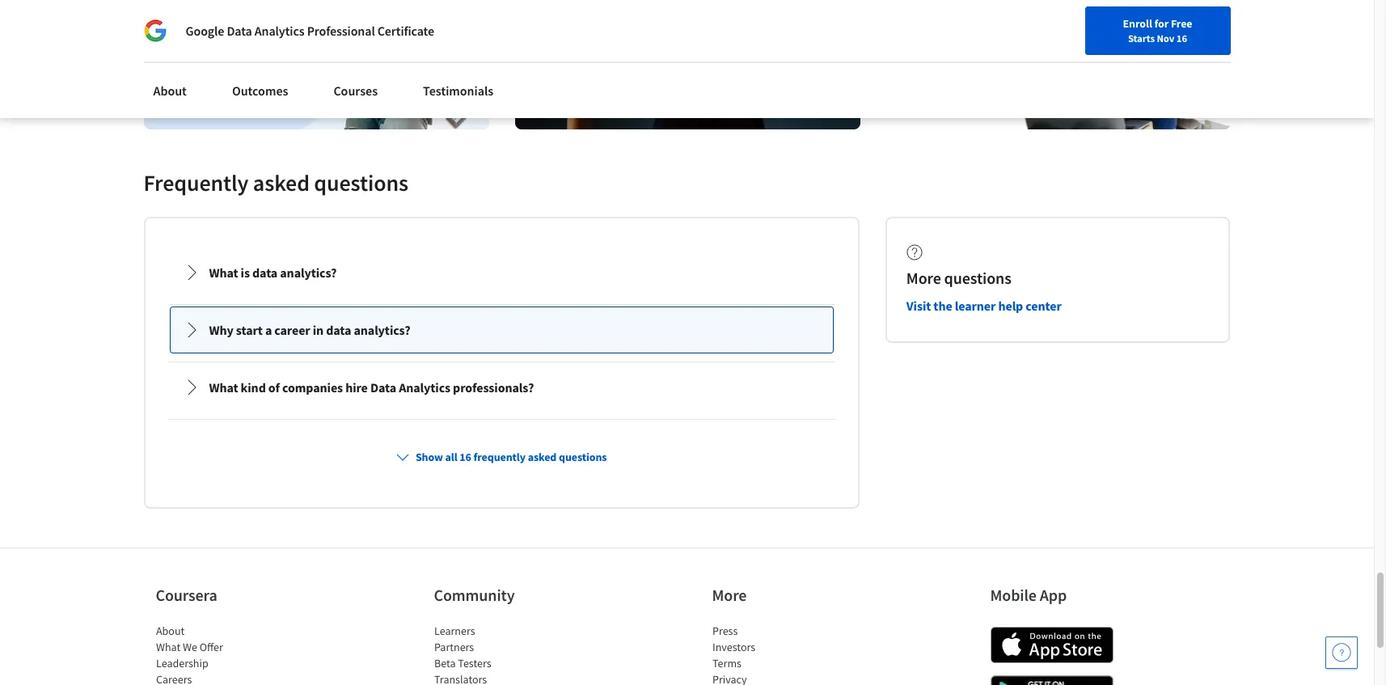 Task type: vqa. For each thing, say whether or not it's contained in the screenshot.
Ask-a-Tutor 'LIST ITEM'
no



Task type: describe. For each thing, give the bounding box(es) containing it.
professionals?
[[453, 380, 534, 396]]

for for for businesses
[[134, 8, 151, 24]]

testimonials link
[[413, 73, 503, 108]]

starts
[[1128, 32, 1155, 44]]

about link for more
[[156, 624, 184, 639]]

investors
[[712, 640, 755, 655]]

show notifications image
[[1156, 53, 1175, 72]]

testimonials
[[423, 83, 494, 99]]

about for about
[[153, 83, 187, 99]]

16 inside the enroll for free starts nov 16
[[1177, 32, 1188, 44]]

terms
[[712, 656, 741, 671]]

offer
[[199, 640, 223, 655]]

professional
[[307, 23, 375, 39]]

show
[[416, 450, 443, 465]]

questions inside dropdown button
[[559, 450, 607, 465]]

courses link
[[324, 73, 388, 108]]

why start a career in data analytics? button
[[170, 308, 833, 353]]

asked inside dropdown button
[[528, 450, 557, 465]]

in
[[313, 322, 324, 338]]

download on the app store image
[[990, 627, 1113, 664]]

banner navigation
[[13, 0, 455, 44]]

what kind of companies hire data analytics professionals?
[[209, 380, 534, 396]]

analytics? inside dropdown button
[[354, 322, 411, 338]]

analytics inside 'what kind of companies hire data analytics professionals?' dropdown button
[[399, 380, 451, 396]]

for businesses
[[134, 8, 213, 24]]

english button
[[1035, 32, 1132, 85]]

what is data analytics? button
[[170, 250, 833, 296]]

visit
[[907, 298, 931, 314]]

a
[[265, 322, 272, 338]]

of
[[268, 380, 280, 396]]

visit the learner help center link
[[907, 298, 1062, 314]]

kind
[[241, 380, 266, 396]]

career
[[274, 322, 310, 338]]

data inside what is data analytics? dropdown button
[[252, 265, 278, 281]]

courses
[[334, 83, 378, 99]]

0 horizontal spatial data
[[227, 23, 252, 39]]

leadership
[[156, 656, 208, 671]]

why
[[209, 322, 234, 338]]

career
[[996, 51, 1027, 66]]

help
[[999, 298, 1023, 314]]

investors link
[[712, 640, 755, 655]]

press
[[712, 624, 738, 639]]

data inside 'what kind of companies hire data analytics professionals?' dropdown button
[[370, 380, 396, 396]]

terms link
[[712, 656, 741, 671]]

list item for community
[[434, 672, 571, 685]]

what we offer link
[[156, 640, 223, 655]]

enroll
[[1123, 16, 1153, 31]]

analytics? inside dropdown button
[[280, 265, 337, 281]]

english
[[1064, 51, 1103, 67]]

more for more
[[712, 585, 747, 605]]

1 vertical spatial questions
[[944, 268, 1012, 288]]

google image
[[144, 19, 166, 42]]

all
[[445, 450, 458, 465]]

start
[[236, 322, 263, 338]]



Task type: locate. For each thing, give the bounding box(es) containing it.
0 horizontal spatial list
[[156, 623, 293, 685]]

1 horizontal spatial for
[[349, 8, 367, 24]]

press investors terms
[[712, 624, 755, 671]]

0 vertical spatial questions
[[314, 169, 409, 198]]

analytics?
[[280, 265, 337, 281], [354, 322, 411, 338]]

1 horizontal spatial data
[[326, 322, 351, 338]]

new
[[972, 51, 993, 66]]

about link
[[144, 73, 196, 108], [156, 624, 184, 639]]

what kind of companies hire data analytics professionals? button
[[170, 365, 833, 410]]

None search field
[[231, 42, 619, 75]]

list item for more
[[712, 672, 850, 685]]

data inside "why start a career in data analytics?" dropdown button
[[326, 322, 351, 338]]

1 horizontal spatial list item
[[434, 672, 571, 685]]

list item down terms
[[712, 672, 850, 685]]

data right in
[[326, 322, 351, 338]]

1 vertical spatial asked
[[528, 450, 557, 465]]

for
[[134, 8, 151, 24], [349, 8, 367, 24]]

analytics right hire
[[399, 380, 451, 396]]

0 horizontal spatial data
[[252, 265, 278, 281]]

1 horizontal spatial 16
[[1177, 32, 1188, 44]]

0 vertical spatial about
[[153, 83, 187, 99]]

show all 16 frequently asked questions button
[[390, 443, 613, 472]]

list for community
[[434, 623, 571, 685]]

visit the learner help center
[[907, 298, 1062, 314]]

enroll for free starts nov 16
[[1123, 16, 1193, 44]]

analytics left "professional"
[[255, 23, 305, 39]]

2 list from the left
[[434, 623, 571, 685]]

data right the google
[[227, 23, 252, 39]]

0 horizontal spatial for
[[134, 8, 151, 24]]

app
[[1040, 585, 1067, 605]]

coursera
[[156, 585, 217, 605]]

16
[[1177, 32, 1188, 44], [460, 450, 471, 465]]

for left certificate
[[349, 8, 367, 24]]

center
[[1026, 298, 1062, 314]]

list
[[156, 623, 293, 685], [434, 623, 571, 685], [712, 623, 850, 685]]

outcomes link
[[222, 73, 298, 108]]

learners
[[434, 624, 475, 639]]

hire
[[346, 380, 368, 396]]

nov
[[1157, 32, 1175, 44]]

list item for coursera
[[156, 672, 293, 685]]

what left is
[[209, 265, 238, 281]]

list item down testers
[[434, 672, 571, 685]]

2 vertical spatial what
[[156, 640, 180, 655]]

what is data analytics?
[[209, 265, 337, 281]]

list for more
[[712, 623, 850, 685]]

frequently
[[474, 450, 526, 465]]

leadership link
[[156, 656, 208, 671]]

about
[[153, 83, 187, 99], [156, 624, 184, 639]]

more
[[907, 268, 941, 288], [712, 585, 747, 605]]

more up press link
[[712, 585, 747, 605]]

list for coursera
[[156, 623, 293, 685]]

partners link
[[434, 640, 474, 655]]

0 horizontal spatial analytics
[[255, 23, 305, 39]]

1 for from the left
[[134, 8, 151, 24]]

about what we offer leadership
[[156, 624, 223, 671]]

about link down google image
[[144, 73, 196, 108]]

list containing about
[[156, 623, 293, 685]]

16 right all
[[460, 450, 471, 465]]

1 list item from the left
[[156, 672, 293, 685]]

your
[[948, 51, 970, 66]]

0 vertical spatial 16
[[1177, 32, 1188, 44]]

about inside about what we offer leadership
[[156, 624, 184, 639]]

data right is
[[252, 265, 278, 281]]

questions
[[314, 169, 409, 198], [944, 268, 1012, 288], [559, 450, 607, 465]]

collapsed list
[[165, 245, 839, 685]]

analytics? up the what kind of companies hire data analytics professionals?
[[354, 322, 411, 338]]

what inside about what we offer leadership
[[156, 640, 180, 655]]

free
[[1171, 16, 1193, 31]]

1 horizontal spatial analytics?
[[354, 322, 411, 338]]

1 vertical spatial about
[[156, 624, 184, 639]]

16 down free
[[1177, 32, 1188, 44]]

the
[[934, 298, 953, 314]]

list item
[[156, 672, 293, 685], [434, 672, 571, 685], [712, 672, 850, 685]]

1 horizontal spatial data
[[370, 380, 396, 396]]

list item down "offer"
[[156, 672, 293, 685]]

0 horizontal spatial more
[[712, 585, 747, 605]]

what up leadership
[[156, 640, 180, 655]]

learners link
[[434, 624, 475, 639]]

learner
[[955, 298, 996, 314]]

is
[[241, 265, 250, 281]]

frequently asked questions
[[144, 169, 409, 198]]

0 vertical spatial more
[[907, 268, 941, 288]]

1 horizontal spatial asked
[[528, 450, 557, 465]]

16 inside dropdown button
[[460, 450, 471, 465]]

0 horizontal spatial questions
[[314, 169, 409, 198]]

1 vertical spatial data
[[326, 322, 351, 338]]

1 vertical spatial 16
[[460, 450, 471, 465]]

1 vertical spatial analytics?
[[354, 322, 411, 338]]

1 vertical spatial more
[[712, 585, 747, 605]]

0 vertical spatial about link
[[144, 73, 196, 108]]

get it on google play image
[[990, 676, 1113, 685]]

beta
[[434, 656, 455, 671]]

analytics
[[255, 23, 305, 39], [399, 380, 451, 396]]

list containing learners
[[434, 623, 571, 685]]

find your new career link
[[917, 49, 1035, 69]]

certificate
[[378, 23, 434, 39]]

what
[[209, 265, 238, 281], [209, 380, 238, 396], [156, 640, 180, 655]]

asked
[[253, 169, 310, 198], [528, 450, 557, 465]]

0 vertical spatial data
[[227, 23, 252, 39]]

list containing press
[[712, 623, 850, 685]]

data right hire
[[370, 380, 396, 396]]

more up visit
[[907, 268, 941, 288]]

1 vertical spatial data
[[370, 380, 396, 396]]

why start a career in data analytics?
[[209, 322, 411, 338]]

3 list from the left
[[712, 623, 850, 685]]

mobile app
[[990, 585, 1067, 605]]

for for for
[[349, 8, 367, 24]]

0 horizontal spatial 16
[[460, 450, 471, 465]]

find
[[925, 51, 946, 66]]

partners
[[434, 640, 474, 655]]

mobile
[[990, 585, 1037, 605]]

testers
[[458, 656, 491, 671]]

1 horizontal spatial more
[[907, 268, 941, 288]]

data
[[252, 265, 278, 281], [326, 322, 351, 338]]

2 horizontal spatial list
[[712, 623, 850, 685]]

press link
[[712, 624, 738, 639]]

3 list item from the left
[[712, 672, 850, 685]]

show all 16 frequently asked questions
[[416, 450, 607, 465]]

for left businesses
[[134, 8, 151, 24]]

2 for from the left
[[349, 8, 367, 24]]

about down google image
[[153, 83, 187, 99]]

1 horizontal spatial list
[[434, 623, 571, 685]]

2 vertical spatial questions
[[559, 450, 607, 465]]

0 vertical spatial data
[[252, 265, 278, 281]]

1 vertical spatial analytics
[[399, 380, 451, 396]]

about up what we offer "link"
[[156, 624, 184, 639]]

2 list item from the left
[[434, 672, 571, 685]]

0 horizontal spatial asked
[[253, 169, 310, 198]]

analytics? up why start a career in data analytics?
[[280, 265, 337, 281]]

what left kind
[[209, 380, 238, 396]]

more questions
[[907, 268, 1012, 288]]

for
[[1155, 16, 1169, 31]]

companies
[[282, 380, 343, 396]]

about link for frequently asked questions
[[144, 73, 196, 108]]

1 vertical spatial what
[[209, 380, 238, 396]]

businesses
[[154, 8, 213, 24]]

community
[[434, 585, 515, 605]]

0 vertical spatial asked
[[253, 169, 310, 198]]

0 vertical spatial analytics?
[[280, 265, 337, 281]]

1 horizontal spatial analytics
[[399, 380, 451, 396]]

0 vertical spatial analytics
[[255, 23, 305, 39]]

help center image
[[1332, 643, 1352, 662]]

what for what is data analytics?
[[209, 265, 238, 281]]

about link up what we offer "link"
[[156, 624, 184, 639]]

1 horizontal spatial questions
[[559, 450, 607, 465]]

google
[[186, 23, 224, 39]]

2 horizontal spatial list item
[[712, 672, 850, 685]]

1 vertical spatial about link
[[156, 624, 184, 639]]

outcomes
[[232, 83, 288, 99]]

data
[[227, 23, 252, 39], [370, 380, 396, 396]]

2 horizontal spatial questions
[[944, 268, 1012, 288]]

more for more questions
[[907, 268, 941, 288]]

learners partners beta testers
[[434, 624, 491, 671]]

we
[[182, 640, 197, 655]]

0 vertical spatial what
[[209, 265, 238, 281]]

0 horizontal spatial list item
[[156, 672, 293, 685]]

for link
[[343, 0, 449, 32]]

about for about what we offer leadership
[[156, 624, 184, 639]]

find your new career
[[925, 51, 1027, 66]]

0 horizontal spatial analytics?
[[280, 265, 337, 281]]

1 list from the left
[[156, 623, 293, 685]]

beta testers link
[[434, 656, 491, 671]]

what for what kind of companies hire data analytics professionals?
[[209, 380, 238, 396]]

google data analytics professional certificate
[[186, 23, 434, 39]]

frequently
[[144, 169, 249, 198]]



